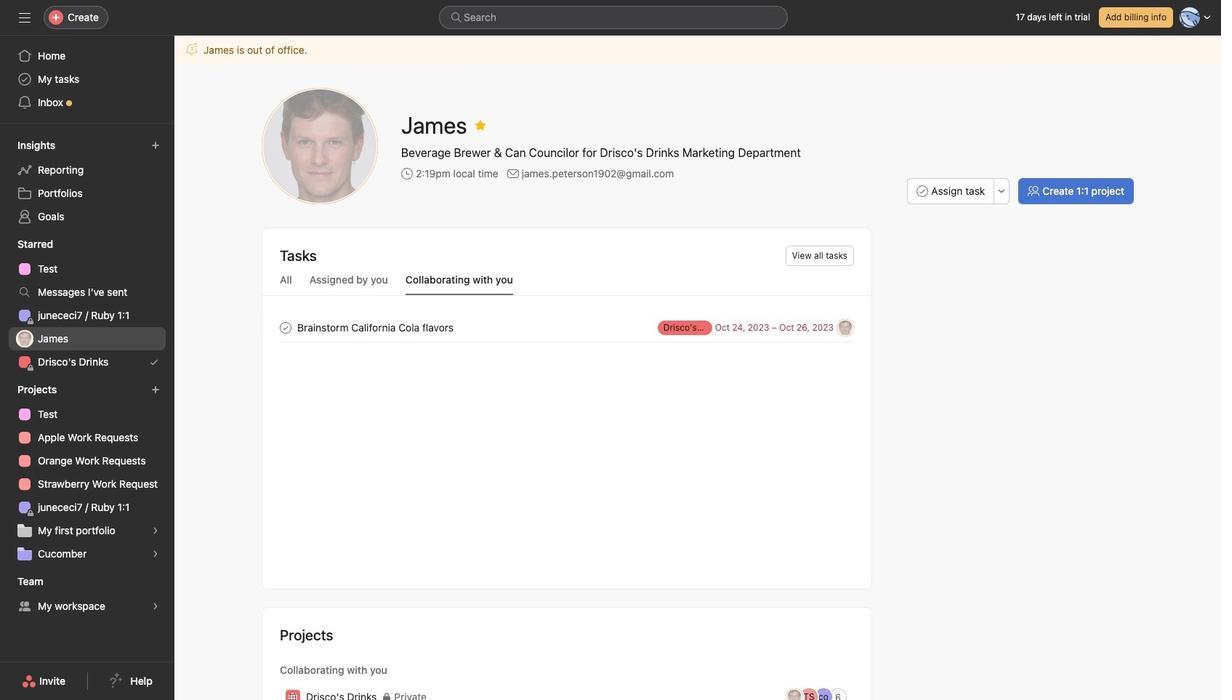 Task type: locate. For each thing, give the bounding box(es) containing it.
starred element
[[0, 231, 175, 377]]

global element
[[0, 36, 175, 123]]

0 vertical spatial list item
[[263, 313, 872, 342]]

projects element
[[0, 377, 175, 569]]

new project or portfolio image
[[151, 385, 160, 394]]

insights element
[[0, 132, 175, 231]]

list box
[[439, 6, 788, 29]]

globe image
[[289, 693, 297, 700]]

mark complete image
[[277, 319, 295, 336]]

remove from starred image
[[475, 119, 486, 131]]

Mark complete checkbox
[[277, 319, 295, 336]]

1 vertical spatial list item
[[263, 684, 872, 700]]

more options image
[[998, 187, 1007, 196]]

2 list item from the top
[[263, 684, 872, 700]]

1 list item from the top
[[263, 313, 872, 342]]

list item
[[263, 313, 872, 342], [263, 684, 872, 700]]



Task type: describe. For each thing, give the bounding box(es) containing it.
see details, cucomber image
[[151, 550, 160, 559]]

new insights image
[[151, 141, 160, 150]]

tasks tabs tab list
[[263, 272, 872, 296]]

see details, my workspace image
[[151, 602, 160, 611]]

see details, my first portfolio image
[[151, 527, 160, 535]]

hide sidebar image
[[19, 12, 31, 23]]

teams element
[[0, 569, 175, 621]]



Task type: vqa. For each thing, say whether or not it's contained in the screenshot.
calendar on the left top of page
no



